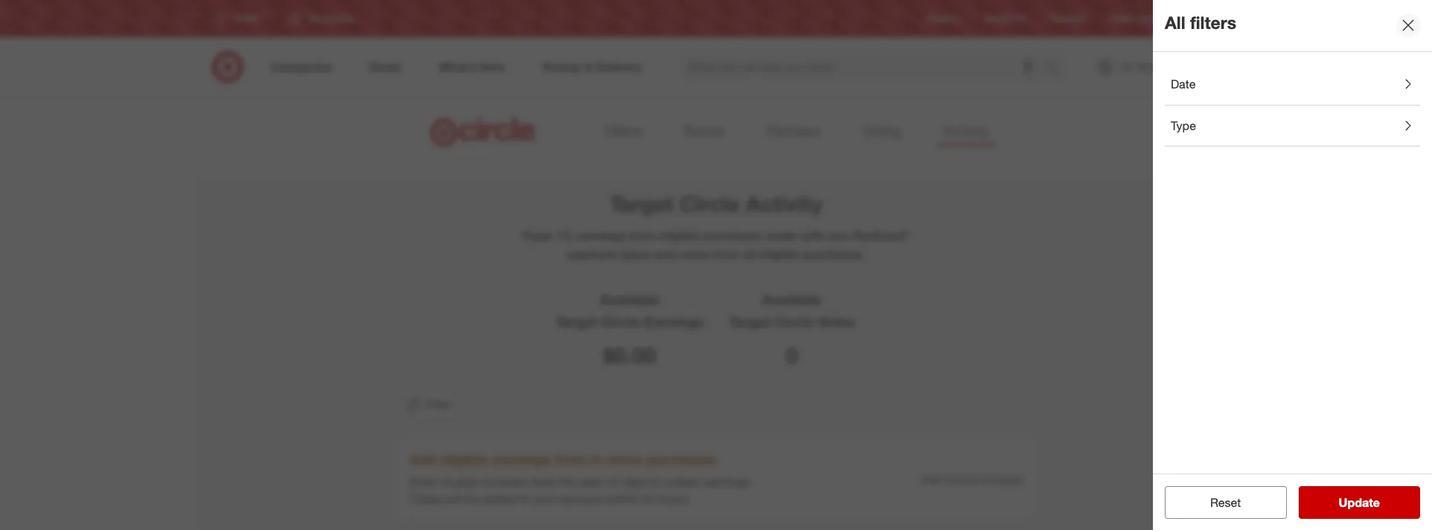 Task type: describe. For each thing, give the bounding box(es) containing it.
your
[[534, 492, 557, 507]]

bonus link
[[678, 118, 731, 146]]

registry link
[[927, 12, 960, 25]]

ad
[[1015, 13, 1026, 24]]

the
[[560, 475, 577, 490]]

partners link
[[761, 118, 826, 146]]

in-
[[590, 451, 608, 468]]

added
[[483, 492, 517, 507]]

weekly ad link
[[984, 12, 1026, 25]]

target circle link
[[1110, 12, 1159, 25]]

track 1% earnings from eligible purchases made with non-redcard™ payment types and votes from all eligible purchases.
[[522, 229, 911, 262]]

target inside the available target circle votes
[[729, 313, 771, 331]]

available target circle earnings
[[556, 291, 704, 331]]

offers
[[604, 122, 643, 139]]

weekly ad
[[984, 13, 1026, 24]]

these
[[410, 492, 442, 507]]

types
[[620, 247, 651, 262]]

24
[[642, 492, 655, 507]]

stores
[[1203, 13, 1229, 24]]

What can we help you find? suggestions appear below search field
[[678, 51, 1049, 83]]

with
[[800, 229, 824, 244]]

1 link
[[1190, 51, 1223, 83]]

earnings for eligible
[[492, 451, 551, 468]]

earnings
[[645, 313, 704, 331]]

account
[[561, 492, 604, 507]]

add for missed
[[921, 473, 940, 486]]

purchases inside add eligible earnings from in-store purchases enter receipt numbers from the past 14 days to collect earnings. these will be added to your account within 24 hours.
[[646, 451, 717, 468]]

target circle logo image
[[428, 116, 542, 147]]

add missed purchase link
[[921, 472, 1023, 487]]

add missed purchase
[[921, 473, 1023, 486]]

offers link
[[598, 118, 648, 146]]

0 horizontal spatial to
[[520, 492, 531, 507]]

activity link
[[937, 118, 995, 146]]

bonus
[[684, 122, 725, 139]]

filter button
[[395, 388, 461, 421]]

hours.
[[658, 492, 691, 507]]

available for $0.00
[[600, 291, 660, 308]]

past
[[580, 475, 603, 490]]

from left "all"
[[713, 247, 740, 262]]

add for eligible
[[410, 451, 436, 468]]

all
[[743, 247, 756, 262]]

non-
[[828, 229, 854, 244]]

earnings for 1%
[[577, 229, 626, 244]]

receipt
[[441, 475, 478, 490]]

voting link
[[856, 118, 907, 146]]

search button
[[1039, 51, 1075, 86]]

days
[[623, 475, 648, 490]]

filters
[[1191, 12, 1237, 33]]

1%
[[556, 229, 574, 244]]

missed
[[943, 473, 977, 486]]

voting
[[862, 122, 901, 139]]

circle left the all
[[1136, 13, 1159, 24]]

type
[[1171, 118, 1197, 133]]

reset
[[1211, 496, 1242, 511]]

all filters dialog
[[1153, 0, 1433, 531]]

redcard link
[[1050, 12, 1086, 25]]



Task type: locate. For each thing, give the bounding box(es) containing it.
purchase
[[980, 473, 1023, 486]]

registry
[[927, 13, 960, 24]]

from up types
[[630, 229, 656, 244]]

2 available from the left
[[762, 291, 822, 308]]

earnings up payment
[[577, 229, 626, 244]]

find stores
[[1183, 13, 1229, 24]]

1 available from the left
[[600, 291, 660, 308]]

earnings up numbers
[[492, 451, 551, 468]]

1 horizontal spatial earnings
[[577, 229, 626, 244]]

2 vertical spatial eligible
[[440, 451, 488, 468]]

target down "all"
[[729, 313, 771, 331]]

circle inside the available target circle votes
[[775, 313, 814, 331]]

add inside "link"
[[921, 473, 940, 486]]

0
[[786, 342, 798, 369]]

votes
[[818, 313, 855, 331]]

be
[[466, 492, 479, 507]]

update
[[1339, 496, 1380, 511]]

eligible up and
[[659, 229, 700, 244]]

filter
[[425, 397, 451, 412]]

circle inside available target circle earnings
[[602, 313, 641, 331]]

0 horizontal spatial eligible
[[440, 451, 488, 468]]

target down payment
[[556, 313, 598, 331]]

0 horizontal spatial available
[[600, 291, 660, 308]]

target circle
[[1110, 13, 1159, 24]]

available down types
[[600, 291, 660, 308]]

1 vertical spatial add
[[921, 473, 940, 486]]

0 horizontal spatial earnings
[[492, 451, 551, 468]]

0 vertical spatial earnings
[[577, 229, 626, 244]]

type button
[[1171, 117, 1415, 134]]

$0.00
[[604, 342, 656, 369]]

date
[[1171, 77, 1196, 91]]

reset button
[[1165, 487, 1287, 520]]

available inside the available target circle votes
[[762, 291, 822, 308]]

will
[[445, 492, 462, 507]]

2 horizontal spatial eligible
[[759, 247, 800, 262]]

store
[[608, 451, 642, 468]]

1 horizontal spatial add
[[921, 473, 940, 486]]

earnings
[[577, 229, 626, 244], [492, 451, 551, 468]]

redcard™
[[854, 229, 911, 244]]

available target circle votes
[[729, 291, 855, 331]]

activity
[[943, 122, 989, 139], [746, 191, 823, 218]]

0 vertical spatial to
[[652, 475, 662, 490]]

add
[[410, 451, 436, 468], [921, 473, 940, 486]]

weekly
[[984, 13, 1013, 24]]

1 horizontal spatial to
[[652, 475, 662, 490]]

eligible inside add eligible earnings from in-store purchases enter receipt numbers from the past 14 days to collect earnings. these will be added to your account within 24 hours.
[[440, 451, 488, 468]]

enter
[[410, 475, 438, 490]]

earnings.
[[704, 475, 752, 490]]

update button
[[1299, 487, 1421, 520]]

from up the
[[555, 451, 586, 468]]

target right redcard
[[1110, 13, 1134, 24]]

from
[[630, 229, 656, 244], [713, 247, 740, 262], [555, 451, 586, 468], [532, 475, 556, 490]]

add up enter
[[410, 451, 436, 468]]

eligible up the receipt
[[440, 451, 488, 468]]

14
[[606, 475, 620, 490]]

0 horizontal spatial add
[[410, 451, 436, 468]]

eligible down 'made'
[[759, 247, 800, 262]]

circle
[[1136, 13, 1159, 24], [680, 191, 740, 218], [602, 313, 641, 331], [775, 313, 814, 331]]

purchases
[[703, 229, 762, 244], [646, 451, 717, 468]]

1
[[1212, 53, 1217, 62]]

available up votes
[[762, 291, 822, 308]]

and
[[655, 247, 676, 262]]

add left 'missed'
[[921, 473, 940, 486]]

circle up track 1% earnings from eligible purchases made with non-redcard™ payment types and votes from all eligible purchases.
[[680, 191, 740, 218]]

track
[[522, 229, 552, 244]]

to
[[652, 475, 662, 490], [520, 492, 531, 507]]

to up 24
[[652, 475, 662, 490]]

earnings inside track 1% earnings from eligible purchases made with non-redcard™ payment types and votes from all eligible purchases.
[[577, 229, 626, 244]]

0 vertical spatial purchases
[[703, 229, 762, 244]]

circle up 0
[[775, 313, 814, 331]]

all
[[1165, 12, 1186, 33]]

0 horizontal spatial activity
[[746, 191, 823, 218]]

target circle activity
[[610, 191, 823, 218]]

find stores link
[[1183, 12, 1229, 25]]

date button
[[1171, 76, 1415, 93]]

earnings inside add eligible earnings from in-store purchases enter receipt numbers from the past 14 days to collect earnings. these will be added to your account within 24 hours.
[[492, 451, 551, 468]]

0 vertical spatial activity
[[943, 122, 989, 139]]

1 vertical spatial purchases
[[646, 451, 717, 468]]

target inside available target circle earnings
[[556, 313, 598, 331]]

circle up $0.00
[[602, 313, 641, 331]]

1 horizontal spatial eligible
[[659, 229, 700, 244]]

eligible
[[659, 229, 700, 244], [759, 247, 800, 262], [440, 451, 488, 468]]

from up your
[[532, 475, 556, 490]]

purchases up "all"
[[703, 229, 762, 244]]

target up types
[[610, 191, 674, 218]]

1 vertical spatial activity
[[746, 191, 823, 218]]

0 vertical spatial eligible
[[659, 229, 700, 244]]

collect
[[665, 475, 701, 490]]

add inside add eligible earnings from in-store purchases enter receipt numbers from the past 14 days to collect earnings. these will be added to your account within 24 hours.
[[410, 451, 436, 468]]

1 vertical spatial to
[[520, 492, 531, 507]]

made
[[766, 229, 797, 244]]

find
[[1183, 13, 1200, 24]]

to left your
[[520, 492, 531, 507]]

numbers
[[481, 475, 529, 490]]

add eligible earnings from in-store purchases enter receipt numbers from the past 14 days to collect earnings. these will be added to your account within 24 hours.
[[410, 451, 752, 507]]

1 vertical spatial earnings
[[492, 451, 551, 468]]

redcard
[[1050, 13, 1086, 24]]

1 horizontal spatial available
[[762, 291, 822, 308]]

1 horizontal spatial activity
[[943, 122, 989, 139]]

partners
[[767, 122, 820, 139]]

purchases up collect
[[646, 451, 717, 468]]

available inside available target circle earnings
[[600, 291, 660, 308]]

target
[[1110, 13, 1134, 24], [610, 191, 674, 218], [556, 313, 598, 331], [729, 313, 771, 331]]

available for 0
[[762, 291, 822, 308]]

within
[[607, 492, 638, 507]]

search
[[1039, 61, 1075, 76]]

votes
[[679, 247, 710, 262]]

available
[[600, 291, 660, 308], [762, 291, 822, 308]]

0 vertical spatial add
[[410, 451, 436, 468]]

all filters
[[1165, 12, 1237, 33]]

purchases.
[[803, 247, 865, 262]]

purchases inside track 1% earnings from eligible purchases made with non-redcard™ payment types and votes from all eligible purchases.
[[703, 229, 762, 244]]

1 vertical spatial eligible
[[759, 247, 800, 262]]

payment
[[567, 247, 616, 262]]



Task type: vqa. For each thing, say whether or not it's contained in the screenshot.
Stores
yes



